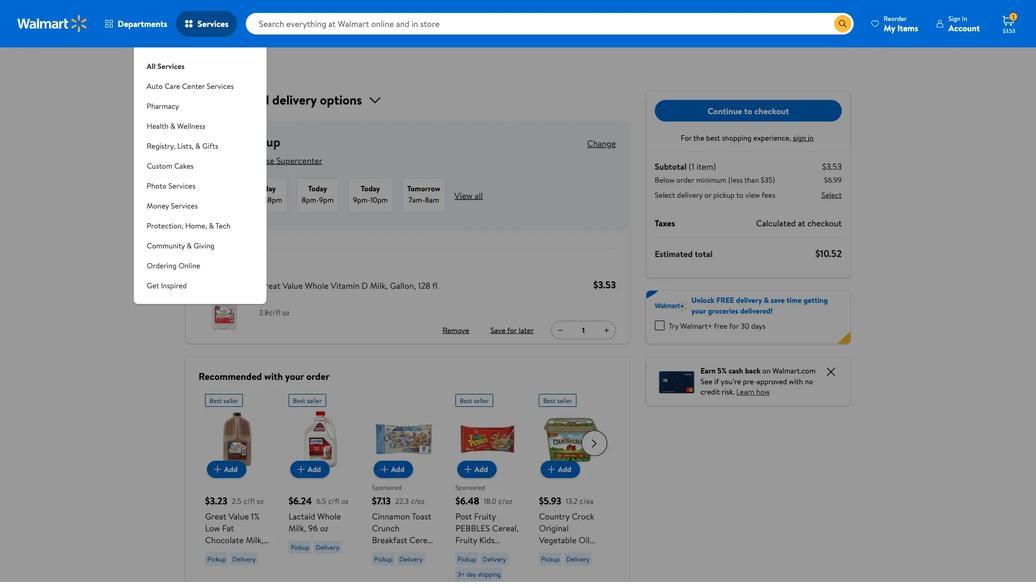 Task type: vqa. For each thing, say whether or not it's contained in the screenshot.
cinnamon
yes



Task type: describe. For each thing, give the bounding box(es) containing it.
add to cart image for sponsored
[[462, 463, 475, 476]]

great value whole vitamin d milk, gallon, 128 fl oz 2.8¢/fl oz
[[259, 280, 438, 318]]

kids
[[479, 535, 495, 546]]

gallon, inside $3.23 2.5 ¢/fl oz great value 1% low fat chocolate milk, gallon, 128 fl oz
[[205, 546, 231, 558]]

see
[[701, 376, 713, 387]]

see if you're pre-approved with no credit risk.
[[701, 376, 813, 397]]

wellness
[[177, 121, 205, 131]]

credit
[[701, 387, 720, 397]]

walmart image
[[17, 15, 87, 32]]

value inside sponsored $7.13 22.3 ¢/oz cinnamon toast crunch breakfast cereal, crispy cinnamon cereal, value bag, 32 oz
[[401, 558, 421, 570]]

$6.24
[[289, 495, 312, 508]]

all
[[147, 61, 156, 71]]

at
[[798, 218, 805, 229]]

9pm-
[[353, 195, 370, 205]]

earn
[[701, 366, 716, 376]]

$6.48
[[456, 495, 479, 508]]

departments button
[[96, 11, 176, 37]]

8pm
[[268, 195, 282, 205]]

Try Walmart+ free for 30 days checkbox
[[655, 321, 665, 331]]

$3.23 group
[[205, 390, 269, 570]]

banner containing unlock free delivery & save time getting your groceries delivered!
[[646, 291, 851, 344]]

money services button
[[134, 196, 267, 216]]

next slide for horizontalscrollerrecommendations list image
[[581, 431, 607, 457]]

select for select delivery or pickup to view fees
[[655, 190, 675, 200]]

$3.23 2.5 ¢/fl oz great value 1% low fat chocolate milk, gallon, 128 fl oz
[[205, 495, 264, 558]]

breakfast
[[372, 535, 407, 546]]

photo
[[147, 181, 167, 191]]

add button for $6.24
[[290, 461, 330, 478]]

pebbles
[[456, 523, 490, 535]]

1 vertical spatial order
[[306, 370, 329, 383]]

gluten
[[484, 546, 509, 558]]

risk.
[[722, 387, 735, 397]]

recommended
[[199, 370, 262, 383]]

sign
[[949, 14, 961, 23]]

(less
[[728, 175, 743, 185]]

all
[[475, 190, 483, 201]]

best for $5.93
[[543, 396, 556, 405]]

2.5
[[232, 496, 242, 507]]

best for $3.23
[[209, 396, 222, 405]]

sign in link
[[793, 132, 816, 143]]

delivery for $6.48
[[483, 555, 506, 564]]

add inside $7.13 group
[[391, 464, 405, 475]]

oz right 96
[[320, 523, 328, 535]]

getting
[[804, 295, 828, 306]]

tomorrow 7am-8am
[[407, 184, 440, 205]]

sponsored for $6.48
[[456, 483, 485, 492]]

add button for sponsored
[[457, 461, 497, 478]]

1 vertical spatial your
[[285, 370, 304, 383]]

$5.93 13.2 ¢/ea country crock original vegetable oil spread, 45 oz tub (refrigerated)
[[539, 495, 594, 582]]

services button
[[176, 11, 237, 37]]

select button
[[822, 190, 842, 200]]

san jose supercenter button
[[242, 152, 323, 169]]

add for $5.93
[[558, 464, 572, 475]]

value inside $3.23 2.5 ¢/fl oz great value 1% low fat chocolate milk, gallon, 128 fl oz
[[229, 511, 249, 523]]

delivery for $7.13
[[399, 555, 423, 564]]

today 7pm-8pm
[[251, 184, 282, 205]]

reorder my items
[[884, 14, 918, 34]]

custom cakes
[[147, 161, 194, 171]]

pickup for $3.23
[[207, 555, 226, 564]]

add button for $5.93
[[541, 461, 580, 478]]

oz inside sponsored $7.13 22.3 ¢/oz cinnamon toast crunch breakfast cereal, crispy cinnamon cereal, value bag, 32 oz
[[402, 570, 410, 582]]

¢/oz for $7.13
[[411, 496, 425, 507]]

$10.52
[[815, 247, 842, 261]]

2.8¢/fl
[[259, 308, 280, 318]]

pickup for $6.24
[[291, 543, 309, 552]]

add button for $3.23
[[207, 461, 246, 478]]

items
[[897, 22, 918, 34]]

tub
[[539, 558, 552, 570]]

protection,
[[147, 220, 183, 231]]

learn
[[736, 387, 755, 397]]

today for 9pm
[[308, 184, 327, 194]]

for inside "button"
[[507, 325, 517, 336]]

great inside the great value whole vitamin d milk, gallon, 128 fl oz 2.8¢/fl oz
[[259, 280, 280, 292]]

lists,
[[177, 141, 194, 151]]

jose
[[258, 155, 274, 166]]

auto care center services
[[147, 81, 234, 91]]

oz up 1%
[[257, 496, 264, 507]]

$7.13
[[372, 495, 391, 508]]

pharmacy button
[[134, 96, 267, 116]]

subtotal (1 item)
[[655, 161, 716, 173]]

whole inside $6.24 6.5 ¢/fl oz lactaid whole milk, 96 oz
[[317, 511, 341, 523]]

tomorrow
[[407, 184, 440, 194]]

earn 5% cash back on walmart.com
[[701, 366, 816, 376]]

oz right 2.8¢/fl
[[282, 308, 290, 318]]

d
[[362, 280, 368, 292]]

add button inside $7.13 group
[[374, 461, 413, 478]]

0 vertical spatial 1
[[1012, 12, 1015, 21]]

milk, inside $3.23 2.5 ¢/fl oz great value 1% low fat chocolate milk, gallon, 128 fl oz
[[246, 535, 264, 546]]

$6.48 group
[[456, 390, 520, 583]]

great value whole vitamin d milk, gallon, 128 fl oz, with add-on services, 2.8¢/fl oz, 1 in cart image
[[199, 279, 250, 331]]

pickup for $5.93
[[541, 555, 560, 564]]

0 horizontal spatial with
[[264, 370, 283, 383]]

add to cart image for $6.24
[[295, 463, 308, 476]]

add to cart image for $3.23
[[211, 463, 224, 476]]

best for $6.24
[[293, 396, 305, 405]]

milk, inside $6.24 6.5 ¢/fl oz lactaid whole milk, 96 oz
[[289, 523, 306, 535]]

get inspired button
[[134, 276, 267, 296]]

dismiss capital one banner image
[[825, 366, 838, 379]]

& inside registry, lists, & gifts dropdown button
[[195, 141, 200, 151]]

learn how link
[[736, 387, 770, 397]]

vitamin
[[331, 280, 360, 292]]

remove button
[[439, 322, 473, 339]]

all services
[[147, 61, 185, 71]]

capital one credit card image
[[659, 370, 694, 394]]

custom cakes button
[[134, 156, 267, 176]]

cereal, up gluten
[[492, 523, 519, 535]]

checkout for continue to checkout
[[755, 105, 789, 117]]

giving
[[194, 240, 214, 251]]

¢/oz for $6.48
[[498, 496, 512, 507]]

registry, lists, & gifts button
[[134, 136, 267, 156]]

custom
[[147, 161, 172, 171]]

seller for $3.23
[[223, 396, 238, 405]]

community
[[147, 240, 185, 251]]

minimum
[[696, 175, 727, 185]]

add for $6.24
[[308, 464, 321, 475]]

$6.24 6.5 ¢/fl oz lactaid whole milk, 96 oz
[[289, 495, 349, 535]]

oz down 1%
[[255, 546, 263, 558]]

best
[[706, 132, 720, 143]]

view all button
[[454, 190, 483, 201]]

checkout for calculated at checkout
[[807, 218, 842, 229]]

change
[[587, 138, 616, 149]]

to inside continue to checkout button
[[744, 105, 752, 117]]

increase quantity great value whole vitamin d milk, gallon, 128 fl oz, current quantity 1 image
[[602, 326, 611, 335]]

care
[[165, 81, 180, 91]]

$3.23
[[205, 495, 228, 508]]

oz right 6.5
[[341, 496, 349, 507]]

toast
[[412, 511, 431, 523]]

walmart plus image
[[655, 301, 687, 312]]

8am
[[425, 195, 439, 205]]

inspired
[[161, 280, 187, 291]]

walmart+
[[680, 321, 712, 331]]

sign in account
[[949, 14, 980, 34]]

0 vertical spatial order
[[677, 175, 694, 185]]

if
[[714, 376, 719, 387]]

ordering online button
[[134, 256, 267, 276]]

services for all services
[[157, 61, 185, 71]]

with inside the see if you're pre-approved with no credit risk.
[[789, 376, 803, 387]]

1%
[[251, 511, 260, 523]]

best seller for sponsored
[[460, 396, 489, 405]]

get
[[147, 280, 159, 291]]

delivery for 2.5
[[232, 555, 256, 564]]

save
[[771, 295, 785, 306]]

continue to checkout button
[[655, 100, 842, 122]]

total
[[695, 248, 713, 260]]

32
[[390, 570, 400, 582]]

pickup
[[713, 190, 735, 200]]



Task type: locate. For each thing, give the bounding box(es) containing it.
3 add button from the left
[[374, 461, 413, 478]]

0 horizontal spatial order
[[306, 370, 329, 383]]

4 add to cart image from the left
[[545, 463, 558, 476]]

1 right in
[[1012, 12, 1015, 21]]

today up 10pm
[[361, 184, 380, 194]]

sponsored up $6.48
[[456, 483, 485, 492]]

¢/fl right the 2.5
[[243, 496, 255, 507]]

$3.53 right the account
[[1003, 27, 1015, 34]]

best seller for $5.93
[[543, 396, 572, 405]]

1 seller from the left
[[223, 396, 238, 405]]

calculated at checkout
[[756, 218, 842, 229]]

best for sponsored
[[460, 396, 472, 405]]

my
[[884, 22, 895, 34]]

for inside banner
[[729, 321, 739, 331]]

the
[[694, 132, 704, 143]]

add to cart image up $6.24
[[295, 463, 308, 476]]

1 horizontal spatial today
[[308, 184, 327, 194]]

oz right 45
[[581, 546, 589, 558]]

for left 30
[[729, 321, 739, 331]]

3 best seller from the left
[[460, 396, 489, 405]]

1 vertical spatial checkout
[[807, 218, 842, 229]]

1 horizontal spatial value
[[282, 280, 303, 292]]

0 horizontal spatial milk,
[[246, 535, 264, 546]]

value right 32
[[401, 558, 421, 570]]

pre-
[[743, 376, 757, 387]]

all services link
[[134, 47, 267, 76]]

delivery for 13.2
[[566, 555, 590, 564]]

today for 8pm
[[257, 184, 276, 194]]

today 9pm-10pm
[[353, 184, 388, 205]]

1 horizontal spatial delivery
[[736, 295, 762, 306]]

great up 2.8¢/fl
[[259, 280, 280, 292]]

¢/oz inside sponsored $7.13 22.3 ¢/oz cinnamon toast crunch breakfast cereal, crispy cinnamon cereal, value bag, 32 oz
[[411, 496, 425, 507]]

1 best seller from the left
[[209, 396, 238, 405]]

5%
[[718, 366, 727, 376]]

health & wellness button
[[134, 116, 267, 136]]

1 vertical spatial value
[[229, 511, 249, 523]]

1 vertical spatial fl
[[247, 546, 253, 558]]

time
[[787, 295, 802, 306]]

pickup inside $6.48 "group"
[[458, 555, 476, 564]]

to
[[744, 105, 752, 117], [737, 190, 744, 200]]

low
[[205, 523, 220, 535]]

1 horizontal spatial gallon,
[[390, 280, 416, 292]]

value left the vitamin
[[282, 280, 303, 292]]

seller inside $6.48 "group"
[[474, 396, 489, 405]]

1 vertical spatial delivery
[[736, 295, 762, 306]]

¢/fl right 6.5
[[328, 496, 340, 507]]

1 sponsored from the left
[[372, 483, 402, 492]]

gallon, down low on the bottom left of page
[[205, 546, 231, 558]]

alert
[[199, 258, 236, 275]]

oz right 32
[[402, 570, 410, 582]]

select down $6.99
[[822, 190, 842, 200]]

services right all
[[157, 61, 185, 71]]

services up protection, home, & tech
[[171, 201, 198, 211]]

today inside 'today 7pm-8pm'
[[257, 184, 276, 194]]

add button inside $6.24 group
[[290, 461, 330, 478]]

45
[[569, 546, 579, 558]]

than
[[745, 175, 759, 185]]

4 best from the left
[[543, 396, 556, 405]]

cereal, up day
[[456, 546, 482, 558]]

today inside today 9pm-10pm
[[361, 184, 380, 194]]

oz inside $5.93 13.2 ¢/ea country crock original vegetable oil spread, 45 oz tub (refrigerated)
[[581, 546, 589, 558]]

$5.93 group
[[539, 390, 603, 582]]

1 vertical spatial 128
[[233, 546, 246, 558]]

pickup down vegetable
[[541, 555, 560, 564]]

Search search field
[[246, 13, 854, 35]]

center
[[182, 81, 205, 91]]

2 add to cart image from the left
[[295, 463, 308, 476]]

0 vertical spatial your
[[692, 306, 706, 316]]

0 vertical spatial value
[[282, 280, 303, 292]]

seller for $6.24
[[307, 396, 322, 405]]

delivery inside $7.13 group
[[399, 555, 423, 564]]

0 horizontal spatial great
[[205, 511, 226, 523]]

2 horizontal spatial value
[[401, 558, 421, 570]]

ordering
[[147, 260, 177, 271]]

for right save
[[507, 325, 517, 336]]

0 horizontal spatial 128
[[233, 546, 246, 558]]

4 add button from the left
[[457, 461, 497, 478]]

whole inside the great value whole vitamin d milk, gallon, 128 fl oz 2.8¢/fl oz
[[305, 280, 329, 292]]

protection, home, & tech
[[147, 220, 231, 231]]

your inside the unlock free delivery & save time getting your groceries delivered!
[[692, 306, 706, 316]]

cinnamon down $7.13 at the left of page
[[372, 511, 410, 523]]

2 seller from the left
[[307, 396, 322, 405]]

pickup for $7.13
[[374, 555, 393, 564]]

with left no
[[789, 376, 803, 387]]

today up 8pm-
[[308, 184, 327, 194]]

cereal, down the toast
[[409, 535, 436, 546]]

learn how
[[736, 387, 770, 397]]

1 horizontal spatial great
[[259, 280, 280, 292]]

& left save
[[764, 295, 769, 306]]

2 best from the left
[[293, 396, 305, 405]]

checkout up experience,
[[755, 105, 789, 117]]

photo services
[[147, 181, 195, 191]]

bag,
[[372, 570, 388, 582]]

& left giving
[[187, 240, 192, 251]]

add button up $6.24
[[290, 461, 330, 478]]

add up 6.5
[[308, 464, 321, 475]]

oz right 36
[[488, 558, 496, 570]]

0 horizontal spatial sponsored
[[372, 483, 402, 492]]

1 horizontal spatial select
[[822, 190, 842, 200]]

search icon image
[[839, 19, 847, 28]]

pickup up jose on the left top of the page
[[242, 133, 281, 151]]

fruity down 18.0 at left bottom
[[474, 511, 496, 523]]

change button
[[587, 138, 616, 149]]

to right continue
[[744, 105, 752, 117]]

whole down 6.5
[[317, 511, 341, 523]]

Walmart Site-Wide search field
[[246, 13, 854, 35]]

2 select from the left
[[822, 190, 842, 200]]

128 inside $3.23 2.5 ¢/fl oz great value 1% low fat chocolate milk, gallon, 128 fl oz
[[233, 546, 246, 558]]

3 today from the left
[[361, 184, 380, 194]]

select
[[655, 190, 675, 200], [822, 190, 842, 200]]

0 vertical spatial delivery
[[677, 190, 703, 200]]

gallon, right d
[[390, 280, 416, 292]]

services for photo services
[[168, 181, 195, 191]]

banner
[[646, 291, 851, 344]]

5 add button from the left
[[541, 461, 580, 478]]

1 horizontal spatial to
[[744, 105, 752, 117]]

1 add from the left
[[224, 464, 238, 475]]

gifts
[[202, 141, 218, 151]]

best seller inside $6.48 "group"
[[460, 396, 489, 405]]

walmart.com
[[773, 366, 816, 376]]

spread,
[[539, 546, 567, 558]]

delivery inside '$5.93' group
[[566, 555, 590, 564]]

2 vertical spatial $3.53
[[593, 278, 616, 292]]

1 best from the left
[[209, 396, 222, 405]]

save for later
[[491, 325, 534, 336]]

sponsored up $7.13 at the left of page
[[372, 483, 402, 492]]

add button inside $3.23 group
[[207, 461, 246, 478]]

try walmart+ free for 30 days
[[669, 321, 766, 331]]

0 horizontal spatial $3.53
[[593, 278, 616, 292]]

in
[[808, 132, 814, 143]]

best
[[209, 396, 222, 405], [293, 396, 305, 405], [460, 396, 472, 405], [543, 396, 556, 405]]

0 horizontal spatial ¢/fl
[[243, 496, 255, 507]]

san
[[242, 155, 256, 166]]

1 vertical spatial cinnamon
[[398, 546, 436, 558]]

2 vertical spatial value
[[401, 558, 421, 570]]

seller for $5.93
[[557, 396, 572, 405]]

add to cart image
[[378, 463, 391, 476]]

cereal
[[456, 570, 480, 582]]

0 horizontal spatial select
[[655, 190, 675, 200]]

add for sponsored
[[475, 464, 488, 475]]

¢/fl inside $6.24 6.5 ¢/fl oz lactaid whole milk, 96 oz
[[328, 496, 340, 507]]

3 add to cart image from the left
[[462, 463, 475, 476]]

delivery for 6.5
[[316, 543, 339, 552]]

¢/oz inside sponsored $6.48 18.0 ¢/oz post fruity pebbles cereal, fruity kids cereal, gluten free, 36 oz cereal bag
[[498, 496, 512, 507]]

1 horizontal spatial ¢/oz
[[498, 496, 512, 507]]

fl inside $3.23 2.5 ¢/fl oz great value 1% low fat chocolate milk, gallon, 128 fl oz
[[247, 546, 253, 558]]

36
[[476, 558, 486, 570]]

0 vertical spatial 128
[[418, 280, 430, 292]]

milk, left 96
[[289, 523, 306, 535]]

below
[[655, 175, 675, 185]]

0 horizontal spatial 1
[[582, 325, 585, 336]]

¢/oz right 22.3
[[411, 496, 425, 507]]

1 vertical spatial whole
[[317, 511, 341, 523]]

4 best seller from the left
[[543, 396, 572, 405]]

post
[[456, 511, 472, 523]]

select for select button
[[822, 190, 842, 200]]

7am-
[[409, 195, 425, 205]]

checkout right at
[[807, 218, 842, 229]]

today up the 7pm-
[[257, 184, 276, 194]]

your
[[692, 306, 706, 316], [285, 370, 304, 383]]

delivery down 96
[[316, 543, 339, 552]]

services right center
[[207, 81, 234, 91]]

1 vertical spatial great
[[205, 511, 226, 523]]

estimated total
[[655, 248, 713, 260]]

5 add from the left
[[558, 464, 572, 475]]

$6.24 group
[[289, 390, 353, 558]]

value inside the great value whole vitamin d milk, gallon, 128 fl oz 2.8¢/fl oz
[[282, 280, 303, 292]]

7pm-
[[251, 195, 268, 205]]

pickup inside '$5.93' group
[[541, 555, 560, 564]]

free
[[714, 321, 728, 331]]

4 add from the left
[[475, 464, 488, 475]]

free
[[716, 295, 734, 306]]

1 right decrease quantity great value whole vitamin d milk, gallon, 128 fl oz, current quantity 1 image
[[582, 325, 585, 336]]

chocolate
[[205, 535, 244, 546]]

0 horizontal spatial for
[[507, 325, 517, 336]]

1 vertical spatial gallon,
[[205, 546, 231, 558]]

delivery inside $6.24 group
[[316, 543, 339, 552]]

select delivery or pickup to view fees
[[655, 190, 776, 200]]

0 horizontal spatial gallon,
[[205, 546, 231, 558]]

1 vertical spatial fruity
[[456, 535, 477, 546]]

add up 18.0 at left bottom
[[475, 464, 488, 475]]

delivery inside $6.48 "group"
[[483, 555, 506, 564]]

2 add from the left
[[308, 464, 321, 475]]

tech
[[216, 220, 231, 231]]

add to cart image inside $6.24 group
[[295, 463, 308, 476]]

1 today from the left
[[257, 184, 276, 194]]

best seller inside $6.24 group
[[293, 396, 322, 405]]

value
[[282, 280, 303, 292], [229, 511, 249, 523], [401, 558, 421, 570]]

pickup left 36
[[458, 555, 476, 564]]

$3.53 up increase quantity great value whole vitamin d milk, gallon, 128 fl oz, current quantity 1 icon
[[593, 278, 616, 292]]

delivery right free
[[736, 295, 762, 306]]

whole left the vitamin
[[305, 280, 329, 292]]

add button up $6.48
[[457, 461, 497, 478]]

sponsored inside sponsored $7.13 22.3 ¢/oz cinnamon toast crunch breakfast cereal, crispy cinnamon cereal, value bag, 32 oz
[[372, 483, 402, 492]]

select down below
[[655, 190, 675, 200]]

22.3
[[395, 496, 409, 507]]

0 horizontal spatial today
[[257, 184, 276, 194]]

decrease quantity great value whole vitamin d milk, gallon, 128 fl oz, current quantity 1 image
[[556, 326, 565, 335]]

get inspired
[[147, 280, 187, 291]]

add inside $3.23 group
[[224, 464, 238, 475]]

$7.13 group
[[372, 390, 436, 582]]

1 horizontal spatial 1
[[1012, 12, 1015, 21]]

1 vertical spatial $3.53
[[822, 161, 842, 173]]

& inside community & giving dropdown button
[[187, 240, 192, 251]]

add for $3.23
[[224, 464, 238, 475]]

96
[[308, 523, 318, 535]]

cereal, down breakfast
[[372, 558, 399, 570]]

add to cart image up $3.23
[[211, 463, 224, 476]]

oz up 2.8¢/fl
[[259, 293, 267, 305]]

in
[[962, 14, 967, 23]]

online
[[178, 260, 200, 271]]

add button up 22.3
[[374, 461, 413, 478]]

& left "gifts"
[[195, 141, 200, 151]]

seller for sponsored
[[474, 396, 489, 405]]

sponsored for $7.13
[[372, 483, 402, 492]]

pickup inside $7.13 group
[[374, 555, 393, 564]]

today inside today 8pm-9pm
[[308, 184, 327, 194]]

& inside health & wellness dropdown button
[[170, 121, 175, 131]]

auto
[[147, 81, 163, 91]]

1 ¢/oz from the left
[[411, 496, 425, 507]]

shopping
[[722, 132, 752, 143]]

1 horizontal spatial checkout
[[807, 218, 842, 229]]

2 sponsored from the left
[[456, 483, 485, 492]]

add button inside '$5.93' group
[[541, 461, 580, 478]]

best seller for $6.24
[[293, 396, 322, 405]]

delivery down the oil
[[566, 555, 590, 564]]

1 horizontal spatial order
[[677, 175, 694, 185]]

delivery up 32
[[399, 555, 423, 564]]

2 ¢/fl from the left
[[328, 496, 340, 507]]

add inside $6.24 group
[[308, 464, 321, 475]]

best inside $6.48 "group"
[[460, 396, 472, 405]]

add inside $6.48 "group"
[[475, 464, 488, 475]]

delivered!
[[740, 306, 773, 316]]

add button inside $6.48 "group"
[[457, 461, 497, 478]]

sponsored $6.48 18.0 ¢/oz post fruity pebbles cereal, fruity kids cereal, gluten free, 36 oz cereal bag
[[456, 483, 519, 582]]

san jose supercenter
[[242, 155, 323, 166]]

3 add from the left
[[391, 464, 405, 475]]

delivery down 'chocolate' at the left bottom of the page
[[232, 555, 256, 564]]

2 best seller from the left
[[293, 396, 322, 405]]

with
[[264, 370, 283, 383], [789, 376, 803, 387]]

pickup down 'chocolate' at the left bottom of the page
[[207, 555, 226, 564]]

vegetable
[[539, 535, 577, 546]]

1 horizontal spatial sponsored
[[456, 483, 485, 492]]

2 ¢/oz from the left
[[498, 496, 512, 507]]

128 inside the great value whole vitamin d milk, gallon, 128 fl oz 2.8¢/fl oz
[[418, 280, 430, 292]]

day
[[467, 570, 476, 579]]

add to cart image inside '$5.93' group
[[545, 463, 558, 476]]

milk, down 1%
[[246, 535, 264, 546]]

1 horizontal spatial your
[[692, 306, 706, 316]]

cinnamon up 32
[[398, 546, 436, 558]]

add to cart image inside $3.23 group
[[211, 463, 224, 476]]

0 horizontal spatial ¢/oz
[[411, 496, 425, 507]]

today for 10pm
[[361, 184, 380, 194]]

0 horizontal spatial your
[[285, 370, 304, 383]]

groceries
[[708, 306, 738, 316]]

add inside '$5.93' group
[[558, 464, 572, 475]]

0 vertical spatial cinnamon
[[372, 511, 410, 523]]

¢/ea
[[579, 496, 594, 507]]

later
[[519, 325, 534, 336]]

$3.53 up $6.99
[[822, 161, 842, 173]]

sponsored inside sponsored $6.48 18.0 ¢/oz post fruity pebbles cereal, fruity kids cereal, gluten free, 36 oz cereal bag
[[456, 483, 485, 492]]

0 vertical spatial great
[[259, 280, 280, 292]]

& left tech
[[209, 220, 214, 231]]

protection, home, & tech button
[[134, 216, 267, 236]]

2 horizontal spatial milk,
[[370, 280, 388, 292]]

& inside the unlock free delivery & save time getting your groceries delivered!
[[764, 295, 769, 306]]

0 vertical spatial $3.53
[[1003, 27, 1015, 34]]

0 horizontal spatial value
[[229, 511, 249, 523]]

add button up $5.93
[[541, 461, 580, 478]]

fl inside the great value whole vitamin d milk, gallon, 128 fl oz 2.8¢/fl oz
[[432, 280, 438, 292]]

add to cart image
[[211, 463, 224, 476], [295, 463, 308, 476], [462, 463, 475, 476], [545, 463, 558, 476]]

9pm
[[319, 195, 334, 205]]

best inside $6.24 group
[[293, 396, 305, 405]]

add to cart image for $5.93
[[545, 463, 558, 476]]

delivery left or
[[677, 190, 703, 200]]

0 vertical spatial whole
[[305, 280, 329, 292]]

1 ¢/fl from the left
[[243, 496, 255, 507]]

pickup up the bag,
[[374, 555, 393, 564]]

0 horizontal spatial to
[[737, 190, 744, 200]]

cakes
[[174, 161, 194, 171]]

delivery up shipping
[[483, 555, 506, 564]]

pickup inside $6.24 group
[[291, 543, 309, 552]]

pickup down 96
[[291, 543, 309, 552]]

milk, right d
[[370, 280, 388, 292]]

gallon, inside the great value whole vitamin d milk, gallon, 128 fl oz 2.8¢/fl oz
[[390, 280, 416, 292]]

¢/oz right 18.0 at left bottom
[[498, 496, 512, 507]]

& right health
[[170, 121, 175, 131]]

add to cart image inside $6.48 "group"
[[462, 463, 475, 476]]

4 seller from the left
[[557, 396, 572, 405]]

18.0
[[484, 496, 496, 507]]

milk, inside the great value whole vitamin d milk, gallon, 128 fl oz 2.8¢/fl oz
[[370, 280, 388, 292]]

save
[[491, 325, 506, 336]]

seller inside $6.24 group
[[307, 396, 322, 405]]

community & giving
[[147, 240, 214, 251]]

great inside $3.23 2.5 ¢/fl oz great value 1% low fat chocolate milk, gallon, 128 fl oz
[[205, 511, 226, 523]]

2 today from the left
[[308, 184, 327, 194]]

experience,
[[753, 132, 791, 143]]

1 select from the left
[[655, 190, 675, 200]]

best inside '$5.93' group
[[543, 396, 556, 405]]

add up the 2.5
[[224, 464, 238, 475]]

oil
[[579, 535, 590, 546]]

1 vertical spatial to
[[737, 190, 744, 200]]

crunch
[[372, 523, 400, 535]]

3 best from the left
[[460, 396, 472, 405]]

registry,
[[147, 141, 175, 151]]

¢/fl inside $3.23 2.5 ¢/fl oz great value 1% low fat chocolate milk, gallon, 128 fl oz
[[243, 496, 255, 507]]

8pm-
[[302, 195, 319, 205]]

checkout inside continue to checkout button
[[755, 105, 789, 117]]

add to cart image up $6.48
[[462, 463, 475, 476]]

delivery inside $3.23 group
[[232, 555, 256, 564]]

1 horizontal spatial milk,
[[289, 523, 306, 535]]

seller inside '$5.93' group
[[557, 396, 572, 405]]

auto care center services button
[[134, 76, 267, 96]]

30
[[741, 321, 749, 331]]

great down $3.23
[[205, 511, 226, 523]]

0 horizontal spatial delivery
[[677, 190, 703, 200]]

below order minimum (less than $35)
[[655, 175, 775, 185]]

or
[[705, 190, 712, 200]]

0 horizontal spatial fl
[[247, 546, 253, 558]]

delivery inside the unlock free delivery & save time getting your groceries delivered!
[[736, 295, 762, 306]]

oz inside sponsored $6.48 18.0 ¢/oz post fruity pebbles cereal, fruity kids cereal, gluten free, 36 oz cereal bag
[[488, 558, 496, 570]]

value down the 2.5
[[229, 511, 249, 523]]

1 add to cart image from the left
[[211, 463, 224, 476]]

& inside protection, home, & tech dropdown button
[[209, 220, 214, 231]]

1 horizontal spatial 128
[[418, 280, 430, 292]]

services up all services link
[[198, 18, 229, 30]]

fruity left kids on the bottom left of page
[[456, 535, 477, 546]]

0 vertical spatial fl
[[432, 280, 438, 292]]

0 horizontal spatial checkout
[[755, 105, 789, 117]]

best seller for $3.23
[[209, 396, 238, 405]]

1 horizontal spatial with
[[789, 376, 803, 387]]

2 add button from the left
[[290, 461, 330, 478]]

1 add button from the left
[[207, 461, 246, 478]]

seller inside $3.23 group
[[223, 396, 238, 405]]

add button up the 2.5
[[207, 461, 246, 478]]

2 horizontal spatial $3.53
[[1003, 27, 1015, 34]]

0 vertical spatial to
[[744, 105, 752, 117]]

best inside $3.23 group
[[209, 396, 222, 405]]

$5.93
[[539, 495, 561, 508]]

0 vertical spatial gallon,
[[390, 280, 416, 292]]

delivery
[[316, 543, 339, 552], [232, 555, 256, 564], [399, 555, 423, 564], [483, 555, 506, 564], [566, 555, 590, 564]]

with right recommended
[[264, 370, 283, 383]]

¢/fl for $6.24
[[328, 496, 340, 507]]

3 seller from the left
[[474, 396, 489, 405]]

add up 22.3
[[391, 464, 405, 475]]

0 vertical spatial checkout
[[755, 105, 789, 117]]

pickup inside $3.23 group
[[207, 555, 226, 564]]

today
[[257, 184, 276, 194], [308, 184, 327, 194], [361, 184, 380, 194]]

gallon,
[[390, 280, 416, 292], [205, 546, 231, 558]]

services for money services
[[171, 201, 198, 211]]

1 horizontal spatial ¢/fl
[[328, 496, 340, 507]]

2 horizontal spatial today
[[361, 184, 380, 194]]

services down cakes
[[168, 181, 195, 191]]

add up 13.2
[[558, 464, 572, 475]]

pickup for $6.48
[[458, 555, 476, 564]]

view all
[[454, 190, 483, 201]]

services inside popup button
[[198, 18, 229, 30]]

to left view
[[737, 190, 744, 200]]

1 horizontal spatial for
[[729, 321, 739, 331]]

best seller inside '$5.93' group
[[543, 396, 572, 405]]

0 vertical spatial fruity
[[474, 511, 496, 523]]

¢/fl for $3.23
[[243, 496, 255, 507]]

best seller inside $3.23 group
[[209, 396, 238, 405]]

1 vertical spatial 1
[[582, 325, 585, 336]]

1 horizontal spatial fl
[[432, 280, 438, 292]]

1 horizontal spatial $3.53
[[822, 161, 842, 173]]

add to cart image up $5.93
[[545, 463, 558, 476]]



